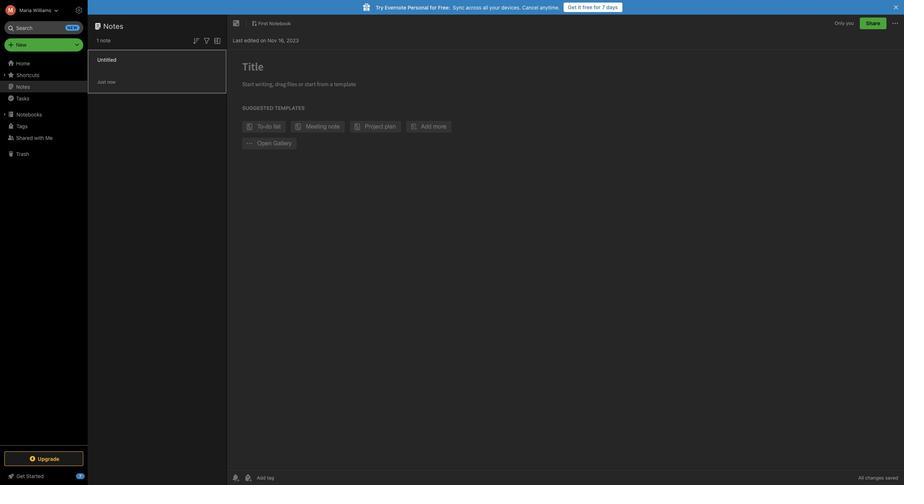 Task type: describe. For each thing, give the bounding box(es) containing it.
1
[[96, 37, 99, 43]]

try evernote personal for free: sync across all your devices. cancel anytime.
[[376, 4, 560, 10]]

trash
[[16, 151, 29, 157]]

shortcuts button
[[0, 69, 87, 81]]

settings image
[[75, 6, 83, 15]]

new
[[67, 25, 77, 30]]

days
[[606, 4, 618, 10]]

personal
[[408, 4, 429, 10]]

me
[[45, 135, 53, 141]]

get for get started
[[16, 473, 25, 479]]

started
[[26, 473, 44, 479]]

saved
[[885, 475, 898, 481]]

tree containing home
[[0, 57, 88, 445]]

edited
[[244, 37, 259, 43]]

add tag image
[[244, 473, 252, 482]]

get it free for 7 days button
[[564, 3, 622, 12]]

last edited on nov 16, 2023
[[233, 37, 299, 43]]

last
[[233, 37, 243, 43]]

williams
[[33, 7, 51, 13]]

new
[[16, 42, 27, 48]]

shortcuts
[[16, 72, 39, 78]]

it
[[578, 4, 581, 10]]

maria williams
[[19, 7, 51, 13]]

Sort options field
[[192, 36, 201, 45]]

home link
[[0, 57, 88, 69]]

trash link
[[0, 148, 87, 160]]

free:
[[438, 4, 450, 10]]

expand notebooks image
[[2, 111, 8, 117]]

More actions field
[[891, 18, 900, 29]]

across
[[466, 4, 482, 10]]

click to collapse image
[[85, 472, 90, 480]]

note window element
[[227, 15, 904, 485]]

Help and Learning task checklist field
[[0, 471, 88, 482]]

untitled
[[97, 56, 116, 63]]

first notebook button
[[249, 18, 293, 28]]

changes
[[865, 475, 884, 481]]

get it free for 7 days
[[568, 4, 618, 10]]

shared with me link
[[0, 132, 87, 144]]

1 note
[[96, 37, 111, 43]]

all changes saved
[[858, 475, 898, 481]]

nov
[[268, 37, 277, 43]]

all
[[858, 475, 864, 481]]

share button
[[860, 18, 887, 29]]

share
[[866, 20, 880, 26]]

7 inside help and learning task checklist field
[[79, 474, 82, 479]]

for for 7
[[594, 4, 601, 10]]

new button
[[4, 38, 83, 52]]

with
[[34, 135, 44, 141]]

0 horizontal spatial notes
[[16, 83, 30, 90]]

sync
[[453, 4, 465, 10]]

notebook
[[269, 20, 291, 26]]

home
[[16, 60, 30, 66]]

shared
[[16, 135, 33, 141]]

you
[[846, 20, 854, 26]]

for for free:
[[430, 4, 437, 10]]

maria
[[19, 7, 32, 13]]



Task type: locate. For each thing, give the bounding box(es) containing it.
Account field
[[0, 3, 59, 18]]

Add tag field
[[256, 475, 311, 481]]

for inside button
[[594, 4, 601, 10]]

get inside button
[[568, 4, 577, 10]]

0 vertical spatial notes
[[103, 22, 124, 30]]

Add filters field
[[202, 36, 211, 45]]

7 inside the get it free for 7 days button
[[602, 4, 605, 10]]

tags button
[[0, 120, 87, 132]]

0 horizontal spatial get
[[16, 473, 25, 479]]

free
[[583, 4, 592, 10]]

first
[[258, 20, 268, 26]]

2 for from the left
[[430, 4, 437, 10]]

1 horizontal spatial 7
[[602, 4, 605, 10]]

for left free:
[[430, 4, 437, 10]]

your
[[490, 4, 500, 10]]

1 horizontal spatial get
[[568, 4, 577, 10]]

Search text field
[[9, 21, 78, 34]]

devices.
[[501, 4, 521, 10]]

only you
[[835, 20, 854, 26]]

first notebook
[[258, 20, 291, 26]]

just now
[[97, 79, 116, 85]]

notes link
[[0, 81, 87, 92]]

7
[[602, 4, 605, 10], [79, 474, 82, 479]]

now
[[107, 79, 116, 85]]

upgrade
[[38, 456, 59, 462]]

2023
[[287, 37, 299, 43]]

notes up tasks
[[16, 83, 30, 90]]

1 vertical spatial get
[[16, 473, 25, 479]]

notes up note on the top of the page
[[103, 22, 124, 30]]

get for get it free for 7 days
[[568, 4, 577, 10]]

only
[[835, 20, 845, 26]]

notes
[[103, 22, 124, 30], [16, 83, 30, 90]]

add a reminder image
[[231, 473, 240, 482]]

evernote
[[385, 4, 406, 10]]

on
[[260, 37, 266, 43]]

more actions image
[[891, 19, 900, 28]]

tags
[[16, 123, 28, 129]]

for right free
[[594, 4, 601, 10]]

for
[[594, 4, 601, 10], [430, 4, 437, 10]]

add filters image
[[202, 36, 211, 45]]

get left started
[[16, 473, 25, 479]]

new search field
[[9, 21, 80, 34]]

1 horizontal spatial notes
[[103, 22, 124, 30]]

get inside help and learning task checklist field
[[16, 473, 25, 479]]

shared with me
[[16, 135, 53, 141]]

cancel
[[522, 4, 538, 10]]

all
[[483, 4, 488, 10]]

7 left the days
[[602, 4, 605, 10]]

16,
[[278, 37, 285, 43]]

just
[[97, 79, 106, 85]]

7 left the click to collapse image
[[79, 474, 82, 479]]

1 vertical spatial notes
[[16, 83, 30, 90]]

tasks
[[16, 95, 29, 101]]

View options field
[[211, 36, 222, 45]]

upgrade button
[[4, 452, 83, 466]]

0 vertical spatial get
[[568, 4, 577, 10]]

notebooks
[[16, 111, 42, 117]]

0 horizontal spatial for
[[430, 4, 437, 10]]

get started
[[16, 473, 44, 479]]

tree
[[0, 57, 88, 445]]

expand note image
[[232, 19, 241, 28]]

0 vertical spatial 7
[[602, 4, 605, 10]]

0 horizontal spatial 7
[[79, 474, 82, 479]]

notebooks link
[[0, 109, 87, 120]]

1 vertical spatial 7
[[79, 474, 82, 479]]

1 for from the left
[[594, 4, 601, 10]]

anytime.
[[540, 4, 560, 10]]

tasks button
[[0, 92, 87, 104]]

Note Editor text field
[[227, 50, 904, 470]]

get
[[568, 4, 577, 10], [16, 473, 25, 479]]

get left it
[[568, 4, 577, 10]]

try
[[376, 4, 383, 10]]

note
[[100, 37, 111, 43]]

1 horizontal spatial for
[[594, 4, 601, 10]]



Task type: vqa. For each thing, say whether or not it's contained in the screenshot.
First "Notebook"
no



